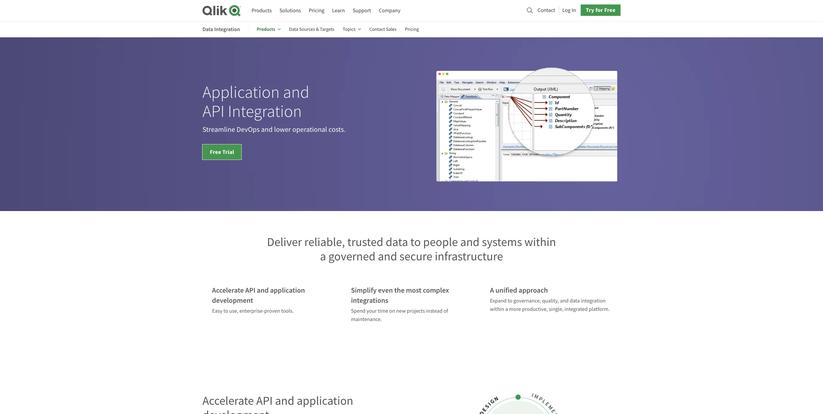 Task type: locate. For each thing, give the bounding box(es) containing it.
0 vertical spatial products
[[252, 7, 272, 14]]

platform.
[[589, 306, 610, 313]]

free right for
[[604, 6, 616, 14]]

pricing link up &
[[309, 5, 324, 16]]

integration
[[214, 26, 240, 33], [228, 101, 302, 122]]

governance,
[[514, 298, 541, 305]]

api inside accelerate api and application development
[[256, 394, 273, 409]]

1 vertical spatial pricing
[[405, 26, 419, 32]]

products
[[252, 7, 272, 14], [257, 26, 275, 32]]

0 horizontal spatial data
[[386, 235, 408, 250]]

governed
[[328, 249, 376, 265]]

contact sales
[[369, 26, 397, 32]]

1 vertical spatial development
[[202, 408, 269, 415]]

sales
[[386, 26, 397, 32]]

1 vertical spatial to
[[508, 298, 512, 305]]

streamline
[[202, 125, 235, 134]]

a left governed
[[320, 249, 326, 265]]

products for bottommost 'products' link
[[257, 26, 275, 32]]

try for free link
[[581, 5, 621, 16]]

to up more
[[508, 298, 512, 305]]

integration inside application and api integration streamline devops and lower operational costs.
[[228, 101, 302, 122]]

within inside "deliver reliable, trusted data to people and systems within a governed and secure infrastructure"
[[524, 235, 556, 250]]

free trial link
[[202, 144, 242, 160]]

to inside "deliver reliable, trusted data to people and systems within a governed and secure infrastructure"
[[410, 235, 421, 250]]

a inside a unified approach expand to governance, quality, and data integration within a more productive, single, integrated platform.
[[505, 306, 508, 313]]

costs.
[[329, 125, 346, 134]]

integration up devops
[[228, 101, 302, 122]]

api inside accelerate api and application development easy to use, enterprise-proven tools.
[[245, 286, 255, 296]]

1 horizontal spatial contact
[[538, 7, 555, 14]]

reliable,
[[304, 235, 345, 250]]

new
[[396, 308, 406, 315]]

topics
[[343, 26, 356, 32]]

0 horizontal spatial free
[[210, 149, 221, 156]]

try
[[586, 6, 594, 14]]

0 horizontal spatial within
[[490, 306, 504, 313]]

accelerate
[[212, 286, 244, 296], [202, 394, 254, 409]]

even
[[378, 286, 393, 296]]

accelerate api and application development
[[202, 394, 353, 415]]

data down go to the home page. image
[[202, 26, 213, 33]]

most
[[406, 286, 422, 296]]

application inside accelerate api and application development
[[297, 394, 353, 409]]

1 horizontal spatial free
[[604, 6, 616, 14]]

trusted
[[347, 235, 383, 250]]

a
[[490, 286, 494, 296]]

0 vertical spatial development
[[212, 296, 253, 306]]

1 vertical spatial products
[[257, 26, 275, 32]]

0 horizontal spatial pricing
[[309, 7, 324, 14]]

data for data integration
[[202, 26, 213, 33]]

learn link
[[332, 5, 345, 16]]

1 vertical spatial within
[[490, 306, 504, 313]]

to left use,
[[223, 308, 228, 315]]

data inside "deliver reliable, trusted data to people and systems within a governed and secure infrastructure"
[[386, 235, 408, 250]]

to inside accelerate api and application development easy to use, enterprise-proven tools.
[[223, 308, 228, 315]]

0 vertical spatial contact
[[538, 7, 555, 14]]

0 vertical spatial application
[[270, 286, 305, 296]]

solutions link
[[280, 5, 301, 16]]

development inside accelerate api and application development
[[202, 408, 269, 415]]

deliver reliable, trusted data to people and systems within a governed and secure infrastructure
[[267, 235, 556, 265]]

products link
[[252, 5, 272, 16], [257, 22, 281, 37]]

the
[[394, 286, 405, 296]]

1 vertical spatial a
[[505, 306, 508, 313]]

integration down go to the home page. image
[[214, 26, 240, 33]]

contact left log
[[538, 7, 555, 14]]

1 vertical spatial accelerate
[[202, 394, 254, 409]]

qlik main element
[[252, 5, 621, 16]]

contact inside "data integration" menu bar
[[369, 26, 385, 32]]

0 horizontal spatial data
[[202, 26, 213, 33]]

a
[[320, 249, 326, 265], [505, 306, 508, 313]]

contact for contact sales
[[369, 26, 385, 32]]

of
[[444, 308, 448, 315]]

to for governance,
[[508, 298, 512, 305]]

accelerate inside accelerate api and application development easy to use, enterprise-proven tools.
[[212, 286, 244, 296]]

api
[[202, 101, 225, 122], [245, 286, 255, 296], [256, 394, 273, 409]]

more
[[509, 306, 521, 313]]

free left trial
[[210, 149, 221, 156]]

tools.
[[281, 308, 294, 315]]

contact inside qlik main element
[[538, 7, 555, 14]]

integration inside "data integration" menu bar
[[214, 26, 240, 33]]

within
[[524, 235, 556, 250], [490, 306, 504, 313]]

0 vertical spatial data
[[386, 235, 408, 250]]

data integration menu bar
[[202, 22, 427, 37]]

1 vertical spatial api
[[245, 286, 255, 296]]

deliver
[[267, 235, 302, 250]]

application and api integration streamline devops and lower operational costs.
[[202, 82, 346, 134]]

quality,
[[542, 298, 559, 305]]

pricing up &
[[309, 7, 324, 14]]

menu bar containing products
[[252, 5, 400, 16]]

integration
[[581, 298, 606, 305]]

1 horizontal spatial within
[[524, 235, 556, 250]]

0 vertical spatial pricing
[[309, 7, 324, 14]]

1 horizontal spatial data
[[570, 298, 580, 305]]

0 vertical spatial accelerate
[[212, 286, 244, 296]]

0 horizontal spatial contact
[[369, 26, 385, 32]]

time
[[378, 308, 388, 315]]

pricing link right sales
[[405, 22, 419, 37]]

to inside a unified approach expand to governance, quality, and data integration within a more productive, single, integrated platform.
[[508, 298, 512, 305]]

application
[[270, 286, 305, 296], [297, 394, 353, 409]]

1 vertical spatial pricing link
[[405, 22, 419, 37]]

0 vertical spatial a
[[320, 249, 326, 265]]

log in
[[562, 7, 576, 14]]

pricing right sales
[[405, 26, 419, 32]]

productive,
[[522, 306, 548, 313]]

2 horizontal spatial api
[[256, 394, 273, 409]]

1 horizontal spatial data
[[289, 26, 298, 32]]

development
[[212, 296, 253, 306], [202, 408, 269, 415]]

0 horizontal spatial to
[[223, 308, 228, 315]]

0 vertical spatial to
[[410, 235, 421, 250]]

a left more
[[505, 306, 508, 313]]

application inside accelerate api and application development easy to use, enterprise-proven tools.
[[270, 286, 305, 296]]

pricing inside qlik main element
[[309, 7, 324, 14]]

to
[[410, 235, 421, 250], [508, 298, 512, 305], [223, 308, 228, 315]]

products inside qlik main element
[[252, 7, 272, 14]]

1 horizontal spatial pricing
[[405, 26, 419, 32]]

products link down solutions
[[257, 22, 281, 37]]

menu bar
[[252, 5, 400, 16]]

unified
[[496, 286, 517, 296]]

contact left sales
[[369, 26, 385, 32]]

pricing link
[[309, 5, 324, 16], [405, 22, 419, 37]]

1 horizontal spatial api
[[245, 286, 255, 296]]

1 vertical spatial contact
[[369, 26, 385, 32]]

1 horizontal spatial a
[[505, 306, 508, 313]]

accelerate for accelerate api and application development
[[202, 394, 254, 409]]

2 vertical spatial to
[[223, 308, 228, 315]]

contact
[[538, 7, 555, 14], [369, 26, 385, 32]]

0 vertical spatial within
[[524, 235, 556, 250]]

1 vertical spatial free
[[210, 149, 221, 156]]

simplify
[[351, 286, 377, 296]]

data
[[386, 235, 408, 250], [570, 298, 580, 305]]

1 vertical spatial integration
[[228, 101, 302, 122]]

enterprise-
[[240, 308, 264, 315]]

0 vertical spatial api
[[202, 101, 225, 122]]

free
[[604, 6, 616, 14], [210, 149, 221, 156]]

development inside accelerate api and application development easy to use, enterprise-proven tools.
[[212, 296, 253, 306]]

easy
[[212, 308, 222, 315]]

0 vertical spatial free
[[604, 6, 616, 14]]

1 vertical spatial application
[[297, 394, 353, 409]]

products inside 'products' link
[[257, 26, 275, 32]]

1 horizontal spatial to
[[410, 235, 421, 250]]

and
[[283, 82, 309, 103], [261, 125, 273, 134], [460, 235, 480, 250], [378, 249, 397, 265], [257, 286, 269, 296], [560, 298, 569, 305], [275, 394, 294, 409]]

company link
[[379, 5, 400, 16]]

2 horizontal spatial to
[[508, 298, 512, 305]]

log in link
[[562, 5, 576, 15]]

systems
[[482, 235, 522, 250]]

to left people
[[410, 235, 421, 250]]

accelerate inside accelerate api and application development
[[202, 394, 254, 409]]

api for accelerate api and application development easy to use, enterprise-proven tools.
[[245, 286, 255, 296]]

data left sources
[[289, 26, 298, 32]]

0 horizontal spatial api
[[202, 101, 225, 122]]

1 vertical spatial products link
[[257, 22, 281, 37]]

infrastructure
[[435, 249, 503, 265]]

products link left solutions
[[252, 5, 272, 16]]

api inside application and api integration streamline devops and lower operational costs.
[[202, 101, 225, 122]]

0 vertical spatial pricing link
[[309, 5, 324, 16]]

1 vertical spatial data
[[570, 298, 580, 305]]

accelerate api and application development easy to use, enterprise-proven tools.
[[212, 286, 305, 315]]

spend
[[351, 308, 366, 315]]

use,
[[229, 308, 238, 315]]

trial
[[222, 149, 234, 156]]

2 vertical spatial api
[[256, 394, 273, 409]]

pricing
[[309, 7, 324, 14], [405, 26, 419, 32]]

0 vertical spatial integration
[[214, 26, 240, 33]]

0 horizontal spatial a
[[320, 249, 326, 265]]

data
[[202, 26, 213, 33], [289, 26, 298, 32]]



Task type: describe. For each thing, give the bounding box(es) containing it.
application for accelerate api and application development
[[297, 394, 353, 409]]

devops
[[237, 125, 260, 134]]

approach
[[519, 286, 548, 296]]

development for accelerate api and application development easy to use, enterprise-proven tools.
[[212, 296, 253, 306]]

free trial
[[210, 149, 234, 156]]

people
[[423, 235, 458, 250]]

1 horizontal spatial pricing link
[[405, 22, 419, 37]]

integrated
[[565, 306, 588, 313]]

for
[[596, 6, 603, 14]]

a inside "deliver reliable, trusted data to people and systems within a governed and secure infrastructure"
[[320, 249, 326, 265]]

data inside a unified approach expand to governance, quality, and data integration within a more productive, single, integrated platform.
[[570, 298, 580, 305]]

lower
[[274, 125, 291, 134]]

instead
[[426, 308, 443, 315]]

data sources & targets link
[[289, 22, 334, 37]]

projects
[[407, 308, 425, 315]]

expand
[[490, 298, 507, 305]]

operational
[[292, 125, 327, 134]]

application for accelerate api and application development easy to use, enterprise-proven tools.
[[270, 286, 305, 296]]

and inside accelerate api and application development
[[275, 394, 294, 409]]

proven
[[264, 308, 280, 315]]

simplify even the most complex integrations spend your time on new projects instead of maintenance.
[[351, 286, 449, 324]]

products for topmost 'products' link
[[252, 7, 272, 14]]

accelerate for accelerate api and application development easy to use, enterprise-proven tools.
[[212, 286, 244, 296]]

development for accelerate api and application development
[[202, 408, 269, 415]]

your
[[367, 308, 377, 315]]

support
[[353, 7, 371, 14]]

data for data sources & targets
[[289, 26, 298, 32]]

contact link
[[538, 5, 555, 15]]

complex
[[423, 286, 449, 296]]

learn
[[332, 7, 345, 14]]

go to the home page. image
[[202, 5, 241, 16]]

api for accelerate api and application development
[[256, 394, 273, 409]]

and inside accelerate api and application development easy to use, enterprise-proven tools.
[[257, 286, 269, 296]]

on
[[389, 308, 395, 315]]

topics link
[[343, 22, 361, 37]]

0 horizontal spatial pricing link
[[309, 5, 324, 16]]

contact sales link
[[369, 22, 397, 37]]

targets
[[320, 26, 334, 32]]

and inside a unified approach expand to governance, quality, and data integration within a more productive, single, integrated platform.
[[560, 298, 569, 305]]

accelerate api and application development - qlik talend image
[[416, 372, 621, 415]]

contact for contact
[[538, 7, 555, 14]]

a unified approach expand to governance, quality, and data integration within a more productive, single, integrated platform.
[[490, 286, 610, 313]]

0 vertical spatial products link
[[252, 5, 272, 16]]

application
[[202, 82, 280, 103]]

support link
[[353, 5, 371, 16]]

log
[[562, 7, 571, 14]]

&
[[316, 26, 319, 32]]

single,
[[549, 306, 564, 313]]

within inside a unified approach expand to governance, quality, and data integration within a more productive, single, integrated platform.
[[490, 306, 504, 313]]

data integration
[[202, 26, 240, 33]]

free inside qlik main element
[[604, 6, 616, 14]]

application development and api integration - qlik talend image
[[436, 68, 617, 182]]

sources
[[299, 26, 315, 32]]

try for free
[[586, 6, 616, 14]]

company
[[379, 7, 400, 14]]

integrations
[[351, 296, 388, 306]]

solutions
[[280, 7, 301, 14]]

maintenance.
[[351, 317, 382, 324]]

secure
[[400, 249, 432, 265]]

to for people
[[410, 235, 421, 250]]

pricing inside "data integration" menu bar
[[405, 26, 419, 32]]

data sources & targets
[[289, 26, 334, 32]]

menu bar inside qlik main element
[[252, 5, 400, 16]]

in
[[572, 7, 576, 14]]



Task type: vqa. For each thing, say whether or not it's contained in the screenshot.
Accelerate for Accelerate API and application development
yes



